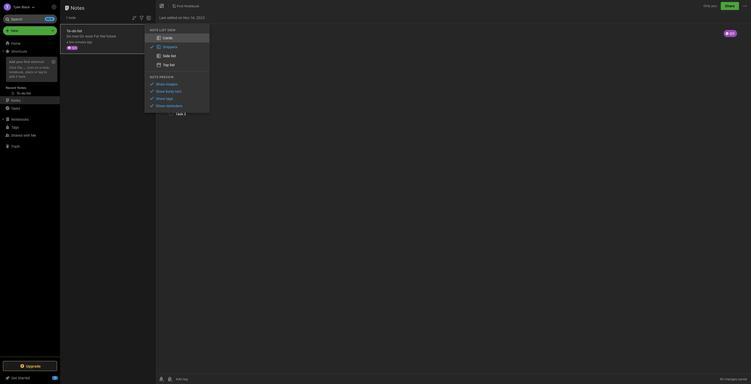 Task type: locate. For each thing, give the bounding box(es) containing it.
recent
[[6, 86, 16, 90]]

the right for
[[100, 34, 105, 38]]

add tag image
[[167, 377, 173, 383]]

notes up note
[[71, 5, 85, 11]]

list for top list
[[170, 63, 175, 67]]

upgrade
[[26, 364, 41, 369]]

notes right recent
[[17, 86, 26, 90]]

Search text field
[[7, 15, 54, 24]]

shortcut
[[31, 60, 44, 64]]

show inside "link"
[[156, 104, 165, 108]]

show for show tags
[[156, 97, 165, 101]]

click to collapse image
[[58, 375, 62, 381]]

view
[[167, 28, 176, 32]]

add your first shortcut
[[9, 60, 44, 64]]

home link
[[0, 39, 60, 47]]

note left preview on the top left of the page
[[150, 75, 159, 79]]

list
[[77, 29, 82, 33], [171, 54, 176, 58], [170, 63, 175, 67]]

nov
[[183, 15, 190, 20]]

show reminders link
[[145, 102, 209, 110]]

tags button
[[0, 123, 60, 131]]

list right top
[[170, 63, 175, 67]]

do down 'to-'
[[67, 34, 71, 38]]

note
[[150, 28, 159, 32], [150, 75, 159, 79]]

0 horizontal spatial on
[[35, 66, 38, 70]]

show tags link
[[145, 95, 209, 102]]

show
[[156, 82, 165, 86], [156, 89, 165, 94], [156, 97, 165, 101], [156, 104, 165, 108]]

tags
[[166, 97, 173, 101]]

share
[[725, 4, 735, 8]]

0 vertical spatial the
[[100, 34, 105, 38]]

notes
[[71, 5, 85, 11], [17, 86, 26, 90], [11, 98, 21, 102]]

show left the tags
[[156, 97, 165, 101]]

more actions image
[[742, 3, 748, 9]]

icon
[[27, 66, 34, 70]]

your
[[16, 60, 23, 64]]

show up show tags
[[156, 89, 165, 94]]

on up or
[[35, 66, 38, 70]]

1 do from the left
[[67, 34, 71, 38]]

with
[[23, 133, 30, 137]]

1 vertical spatial on
[[35, 66, 38, 70]]

2 show from the top
[[156, 89, 165, 94]]

show for show reminders
[[156, 104, 165, 108]]

3 show from the top
[[156, 97, 165, 101]]

now
[[72, 34, 79, 38]]

home
[[11, 41, 21, 45]]

text
[[175, 89, 182, 94]]

show images link
[[145, 81, 209, 88]]

changes
[[725, 378, 738, 382]]

note window element
[[155, 0, 751, 385]]

notes up tasks
[[11, 98, 21, 102]]

stack
[[25, 70, 33, 74]]

1 vertical spatial note
[[150, 75, 159, 79]]

Add filters field
[[139, 15, 145, 21]]

1 horizontal spatial do
[[80, 34, 84, 38]]

list right side
[[171, 54, 176, 58]]

for
[[94, 34, 99, 38]]

all
[[720, 378, 724, 382]]

notebook
[[184, 4, 199, 8]]

on
[[178, 15, 182, 20], [35, 66, 38, 70]]

upgrade button
[[3, 362, 57, 372]]

note
[[69, 16, 76, 20]]

tyler black
[[13, 5, 30, 9]]

last
[[159, 15, 166, 20]]

tree containing home
[[0, 39, 60, 357]]

1 vertical spatial list
[[171, 54, 176, 58]]

list inside to-do list do now do soon for the future
[[77, 29, 82, 33]]

0 horizontal spatial a
[[39, 66, 41, 70]]

do up minutes
[[80, 34, 84, 38]]

trash link
[[0, 142, 60, 150]]

2 dropdown list menu from the top
[[145, 81, 209, 110]]

1
[[66, 16, 68, 20]]

tree
[[0, 39, 60, 357]]

dropdown list menu
[[145, 33, 209, 70], [145, 81, 209, 110]]

the left the ...
[[17, 66, 22, 70]]

snippets
[[163, 45, 178, 49]]

1 vertical spatial notes
[[17, 86, 26, 90]]

...
[[23, 66, 26, 70]]

0 vertical spatial on
[[178, 15, 182, 20]]

1 vertical spatial the
[[17, 66, 22, 70]]

to-
[[67, 29, 72, 33]]

list inside side list link
[[171, 54, 176, 58]]

Add tag field
[[175, 377, 213, 382]]

View options field
[[145, 15, 152, 21]]

soon
[[85, 34, 93, 38]]

notebooks link
[[0, 115, 60, 123]]

group
[[0, 55, 60, 98]]

show images
[[156, 82, 178, 86]]

2 note from the top
[[150, 75, 159, 79]]

the inside group
[[17, 66, 22, 70]]

to-do list do now do soon for the future
[[67, 29, 116, 38]]

side list
[[163, 54, 176, 58]]

0 horizontal spatial the
[[17, 66, 22, 70]]

show for show body text
[[156, 89, 165, 94]]

or
[[34, 70, 37, 74]]

a up tag
[[39, 66, 41, 70]]

list inside top list link
[[170, 63, 175, 67]]

show down note preview
[[156, 82, 165, 86]]

2 vertical spatial list
[[170, 63, 175, 67]]

1 note from the top
[[150, 28, 159, 32]]

1 horizontal spatial a
[[67, 40, 68, 44]]

2 do from the left
[[80, 34, 84, 38]]

0 horizontal spatial do
[[67, 34, 71, 38]]

0 vertical spatial a
[[67, 40, 68, 44]]

do
[[67, 34, 71, 38], [80, 34, 84, 38]]

ago
[[87, 40, 92, 44]]

1 show from the top
[[156, 82, 165, 86]]

1 horizontal spatial the
[[100, 34, 105, 38]]

show down show tags
[[156, 104, 165, 108]]

1 vertical spatial dropdown list menu
[[145, 81, 209, 110]]

new
[[11, 29, 18, 33]]

tyler
[[13, 5, 21, 9]]

trash
[[11, 144, 20, 149]]

first
[[24, 60, 30, 64]]

to
[[44, 70, 47, 74]]

on inside note window element
[[178, 15, 182, 20]]

0/3
[[72, 46, 77, 50]]

on left "nov"
[[178, 15, 182, 20]]

get started
[[11, 376, 30, 381]]

4 show from the top
[[156, 104, 165, 108]]

1 vertical spatial a
[[39, 66, 41, 70]]

future
[[106, 34, 116, 38]]

1 horizontal spatial on
[[178, 15, 182, 20]]

1 dropdown list menu from the top
[[145, 33, 209, 70]]

new search field
[[7, 15, 55, 24]]

list right do on the top left of page
[[77, 29, 82, 33]]

0 vertical spatial list
[[77, 29, 82, 33]]

note preview
[[150, 75, 174, 79]]

new button
[[3, 26, 57, 35]]

settings image
[[51, 4, 57, 10]]

notes link
[[0, 96, 60, 104]]

dropdown list menu containing show images
[[145, 81, 209, 110]]

group containing add your first shortcut
[[0, 55, 60, 98]]

note left list in the top of the page
[[150, 28, 159, 32]]

0 vertical spatial note
[[150, 28, 159, 32]]

a left few
[[67, 40, 68, 44]]

it
[[16, 75, 18, 79]]

show inside 'link'
[[156, 89, 165, 94]]

2023
[[196, 15, 205, 20]]

group inside tree
[[0, 55, 60, 98]]

a
[[67, 40, 68, 44], [39, 66, 41, 70]]

tasks
[[11, 106, 20, 110]]

do
[[72, 29, 76, 33]]

More actions field
[[742, 2, 748, 10]]

0 vertical spatial dropdown list menu
[[145, 33, 209, 70]]

0 vertical spatial notes
[[71, 5, 85, 11]]

the
[[100, 34, 105, 38], [17, 66, 22, 70]]



Task type: describe. For each thing, give the bounding box(es) containing it.
started
[[18, 376, 30, 381]]

last edited on nov 14, 2023
[[159, 15, 205, 20]]

14,
[[191, 15, 195, 20]]

click
[[9, 66, 16, 70]]

Account field
[[0, 2, 35, 12]]

2 vertical spatial notes
[[11, 98, 21, 102]]

few
[[69, 40, 74, 44]]

7
[[54, 377, 56, 380]]

saved
[[739, 378, 747, 382]]

top list
[[163, 63, 175, 67]]

a few minutes ago
[[67, 40, 92, 44]]

edited
[[167, 15, 177, 20]]

top
[[163, 63, 169, 67]]

expand note image
[[159, 3, 165, 9]]

Note Editor text field
[[155, 24, 751, 374]]

side list link
[[145, 51, 209, 61]]

cards menu item
[[145, 33, 209, 42]]

all changes saved
[[720, 378, 747, 382]]

get
[[11, 376, 17, 381]]

first notebook button
[[171, 3, 201, 10]]

shortcuts button
[[0, 47, 60, 55]]

images
[[166, 82, 178, 86]]

show reminders
[[156, 104, 183, 108]]

recent notes
[[6, 86, 26, 90]]

only
[[704, 4, 711, 8]]

notebooks
[[11, 117, 29, 121]]

notebook,
[[9, 70, 24, 74]]

body
[[166, 89, 174, 94]]

share button
[[721, 2, 739, 10]]

Sort options field
[[131, 15, 137, 21]]

black
[[22, 5, 30, 9]]

reminders
[[166, 104, 183, 108]]

icon on a note, notebook, stack or tag to add it here.
[[9, 66, 50, 79]]

add
[[9, 75, 15, 79]]

expand notebooks image
[[1, 117, 5, 121]]

note list view
[[150, 28, 176, 32]]

note for note list view
[[150, 28, 159, 32]]

on inside icon on a note, notebook, stack or tag to add it here.
[[35, 66, 38, 70]]

cards
[[163, 36, 173, 40]]

shared
[[11, 133, 22, 137]]

dropdown list menu containing cards
[[145, 33, 209, 70]]

only you
[[704, 4, 717, 8]]

cards link
[[145, 33, 209, 42]]

you
[[712, 4, 717, 8]]

list
[[159, 28, 166, 32]]

show tags
[[156, 97, 173, 101]]

preview
[[159, 75, 174, 79]]

snippets link
[[145, 42, 209, 51]]

me
[[31, 133, 36, 137]]

shared with me link
[[0, 131, 60, 139]]

click the ...
[[9, 66, 26, 70]]

add
[[9, 60, 15, 64]]

note,
[[42, 66, 50, 70]]

first
[[177, 4, 184, 8]]

add filters image
[[139, 15, 145, 21]]

show for show images
[[156, 82, 165, 86]]

show body text
[[156, 89, 182, 94]]

first notebook
[[177, 4, 199, 8]]

show body text link
[[145, 88, 209, 95]]

the inside to-do list do now do soon for the future
[[100, 34, 105, 38]]

Help and Learning task checklist field
[[0, 375, 60, 383]]

tasks button
[[0, 104, 60, 112]]

new
[[46, 17, 53, 21]]

minutes
[[75, 40, 86, 44]]

here.
[[18, 75, 26, 79]]

tags
[[11, 125, 19, 129]]

add a reminder image
[[158, 377, 164, 383]]

shared with me
[[11, 133, 36, 137]]

note for note preview
[[150, 75, 159, 79]]

1 note
[[66, 16, 76, 20]]

tag
[[38, 70, 43, 74]]

a inside icon on a note, notebook, stack or tag to add it here.
[[39, 66, 41, 70]]

shortcuts
[[11, 49, 27, 53]]

list for side list
[[171, 54, 176, 58]]

top list link
[[145, 61, 209, 70]]



Task type: vqa. For each thing, say whether or not it's contained in the screenshot.
text
yes



